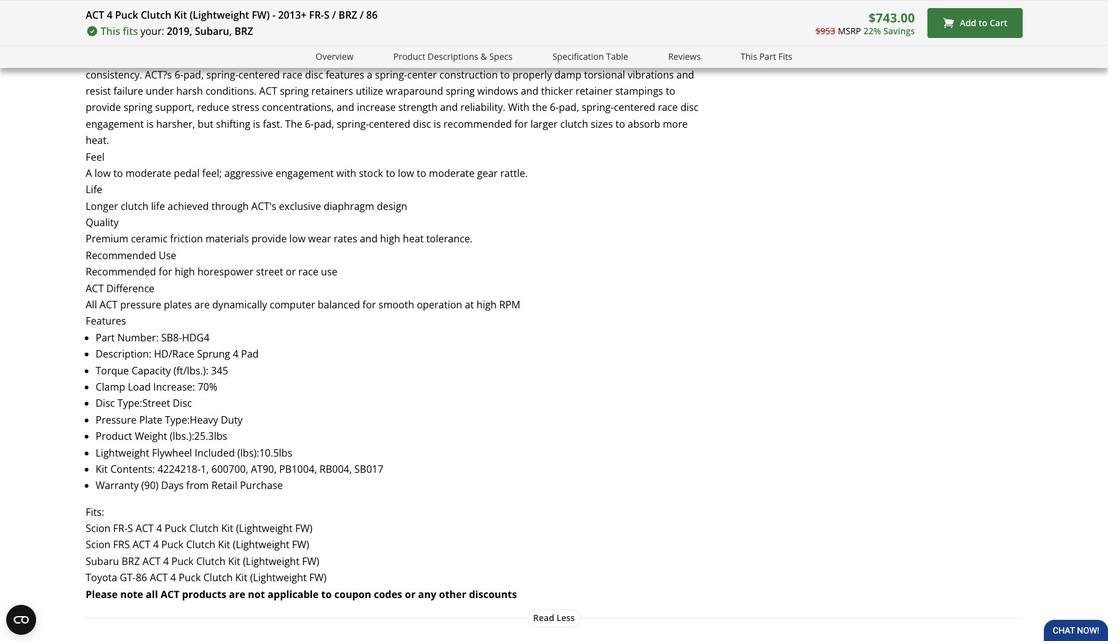 Task type: vqa. For each thing, say whether or not it's contained in the screenshot.
topmost 'features'
yes



Task type: locate. For each thing, give the bounding box(es) containing it.
are inside this performance race kit features act's most popular heavy duty pressure plate. act heavy duty pressure plates use exclusive diaphragm design to increase clamp load, reduce deflection and maximize clutch life. all diaphragms endure an exclusive four-stage, heat-treating process for unparalleled performance. act pressure plates have precision cover stampings to provide rigidity and consistency. act?s 6-pad, spring-centered race disc features a spring-center construction to properly damp torsional vibrations and resist failure under harsh conditions. act spring retainers utilize wraparound spring windows and thicker retainer stampings to provide spring support, reduce stress concentrations, and increase strength and reliability. with the 6-pad, spring-centered race disc engagement is harsher, but shifting is fast. the 6-pad, spring-centered disc is recommended for larger clutch sizes to absorb more heat. feel a low to moderate pedal feel; aggressive engagement with stock to low to moderate gear rattle. life longer clutch life achieved through act's exclusive diaphragm design quality premium ceramic friction materials provide low wear rates and high heat tolerance. recommended use recommended for high horespower street or race use act difference all act pressure plates are dynamically computer balanced for smooth operation at high rpm features part number: sb8-hdg4 description: hd/race sprung 4 pad torque capacity (ft/lbs.): 345 clamp load increase: 70% disc type:street disc pressure plate type:heavy duty product weight (lbs.):25.3lbs lightweight flywheel included (lbs):10.5lbs kit contents: 4224218-1, 600700, at90, pb1004, rb004, sb017 warranty (90) days from retail purchase
[[195, 298, 210, 312]]

spring- down utilize
[[337, 117, 369, 131]]

plates down maximize
[[394, 51, 422, 65]]

1 horizontal spatial use
[[622, 18, 638, 32]]

1 horizontal spatial reduce
[[282, 35, 314, 48]]

0 vertical spatial s
[[324, 8, 330, 22]]

retail
[[212, 479, 238, 493]]

design down "stock"
[[377, 199, 408, 213]]

plates up an
[[591, 18, 619, 32]]

disc up more
[[681, 101, 699, 114]]

brz
[[339, 8, 358, 22], [235, 24, 253, 38], [122, 555, 140, 568]]

brz up deflection
[[339, 8, 358, 22]]

type:street
[[118, 397, 170, 410]]

to inside button
[[979, 17, 988, 29]]

fits
[[779, 50, 793, 62]]

0 horizontal spatial disc
[[305, 68, 323, 81]]

please
[[86, 588, 118, 601]]

$953
[[816, 25, 836, 37]]

1 horizontal spatial plates
[[394, 51, 422, 65]]

1 horizontal spatial provide
[[252, 232, 287, 246]]

1 horizontal spatial pressure
[[399, 18, 440, 32]]

duty
[[375, 18, 397, 32], [523, 18, 545, 32], [221, 413, 243, 427]]

fr-
[[309, 8, 324, 22], [113, 522, 128, 535]]

through
[[212, 199, 249, 213]]

use up table
[[622, 18, 638, 32]]

the
[[532, 101, 548, 114]]

1 vertical spatial clutch
[[561, 117, 589, 131]]

0 vertical spatial or
[[286, 265, 296, 279]]

moderate up life
[[126, 166, 171, 180]]

fr- right 2013+
[[309, 8, 324, 22]]

low right "stock"
[[398, 166, 414, 180]]

heat.
[[86, 133, 109, 147]]

engagement left with at the top of the page
[[276, 166, 334, 180]]

1 vertical spatial disc
[[681, 101, 699, 114]]

-
[[272, 8, 276, 22]]

spring
[[280, 84, 309, 98], [446, 84, 475, 98], [124, 101, 153, 114]]

2 / from the left
[[360, 8, 364, 22]]

is left "harsher,"
[[146, 117, 154, 131]]

pressure up maximize
[[399, 18, 440, 32]]

act's right through
[[252, 199, 277, 213]]

utilize
[[356, 84, 383, 98]]

0 vertical spatial diaphragm
[[86, 35, 136, 48]]

scion up subaru
[[86, 538, 111, 552]]

torsional
[[584, 68, 626, 81]]

0 vertical spatial features
[[210, 18, 248, 32]]

1 vertical spatial product
[[96, 430, 132, 443]]

exclusive up wear
[[279, 199, 321, 213]]

less
[[557, 612, 575, 624]]

0 horizontal spatial use
[[321, 265, 338, 279]]

2 horizontal spatial plates
[[591, 18, 619, 32]]

or left any
[[405, 588, 416, 601]]

duty up included
[[221, 413, 243, 427]]

2 horizontal spatial clutch
[[561, 117, 589, 131]]

clutch left the sizes
[[561, 117, 589, 131]]

high left heat
[[380, 232, 401, 246]]

1 vertical spatial all
[[86, 298, 97, 312]]

1 horizontal spatial moderate
[[429, 166, 475, 180]]

1 horizontal spatial heavy
[[492, 18, 520, 32]]

1 vertical spatial are
[[229, 588, 246, 601]]

recommended down the premium
[[86, 249, 156, 262]]

exclusive up four-
[[641, 18, 683, 32]]

1 horizontal spatial is
[[253, 117, 260, 131]]

0 horizontal spatial stampings
[[523, 51, 571, 65]]

or inside this performance race kit features act's most popular heavy duty pressure plate. act heavy duty pressure plates use exclusive diaphragm design to increase clamp load, reduce deflection and maximize clutch life. all diaphragms endure an exclusive four-stage, heat-treating process for unparalleled performance. act pressure plates have precision cover stampings to provide rigidity and consistency. act?s 6-pad, spring-centered race disc features a spring-center construction to properly damp torsional vibrations and resist failure under harsh conditions. act spring retainers utilize wraparound spring windows and thicker retainer stampings to provide spring support, reduce stress concentrations, and increase strength and reliability. with the 6-pad, spring-centered race disc engagement is harsher, but shifting is fast. the 6-pad, spring-centered disc is recommended for larger clutch sizes to absorb more heat. feel a low to moderate pedal feel; aggressive engagement with stock to low to moderate gear rattle. life longer clutch life achieved through act's exclusive diaphragm design quality premium ceramic friction materials provide low wear rates and high heat tolerance. recommended use recommended for high horespower street or race use act difference all act pressure plates are dynamically computer balanced for smooth operation at high rpm features part number: sb8-hdg4 description: hd/race sprung 4 pad torque capacity (ft/lbs.): 345 clamp load increase: 70% disc type:street disc pressure plate type:heavy duty product weight (lbs.):25.3lbs lightweight flywheel included (lbs):10.5lbs kit contents: 4224218-1, 600700, at90, pb1004, rb004, sb017 warranty (90) days from retail purchase
[[286, 265, 296, 279]]

disc
[[305, 68, 323, 81], [681, 101, 699, 114], [413, 117, 431, 131]]

0 vertical spatial are
[[195, 298, 210, 312]]

2 horizontal spatial disc
[[681, 101, 699, 114]]

act 4 puck clutch kit (lightweight fw) - 2013+ fr-s / brz / 86
[[86, 8, 378, 22]]

are left not
[[229, 588, 246, 601]]

balanced
[[318, 298, 360, 312]]

all up features
[[86, 298, 97, 312]]

6- right the
[[305, 117, 314, 131]]

86 up note
[[136, 571, 147, 585]]

0 horizontal spatial clutch
[[121, 199, 149, 213]]

diaphragm
[[86, 35, 136, 48], [324, 199, 374, 213]]

fast.
[[263, 117, 283, 131]]

1 vertical spatial s
[[128, 522, 133, 535]]

1 horizontal spatial or
[[405, 588, 416, 601]]

2 vertical spatial brz
[[122, 555, 140, 568]]

diaphragm up heat-
[[86, 35, 136, 48]]

the
[[285, 117, 303, 131]]

0 horizontal spatial /
[[332, 8, 336, 22]]

2013+
[[278, 8, 307, 22]]

fr- inside fits: scion fr-s act 4 puck clutch kit (lightweight fw) scion frs act 4 puck clutch kit (lightweight fw) subaru brz act 4 puck clutch kit (lightweight fw) toyota gt-86 act 4 puck clutch kit (lightweight fw) please note all act products are not applicable to coupon codes or any other discounts
[[113, 522, 128, 535]]

is left fast.
[[253, 117, 260, 131]]

exclusive up table
[[605, 35, 647, 48]]

low left wear
[[290, 232, 306, 246]]

this for this performance race kit features act's most popular heavy duty pressure plate. act heavy duty pressure plates use exclusive diaphragm design to increase clamp load, reduce deflection and maximize clutch life. all diaphragms endure an exclusive four-stage, heat-treating process for unparalleled performance. act pressure plates have precision cover stampings to provide rigidity and consistency. act?s 6-pad, spring-centered race disc features a spring-center construction to properly damp torsional vibrations and resist failure under harsh conditions. act spring retainers utilize wraparound spring windows and thicker retainer stampings to provide spring support, reduce stress concentrations, and increase strength and reliability. with the 6-pad, spring-centered race disc engagement is harsher, but shifting is fast. the 6-pad, spring-centered disc is recommended for larger clutch sizes to absorb more heat. feel a low to moderate pedal feel; aggressive engagement with stock to low to moderate gear rattle. life longer clutch life achieved through act's exclusive diaphragm design quality premium ceramic friction materials provide low wear rates and high heat tolerance. recommended use recommended for high horespower street or race use act difference all act pressure plates are dynamically computer balanced for smooth operation at high rpm features part number: sb8-hdg4 description: hd/race sprung 4 pad torque capacity (ft/lbs.): 345 clamp load increase: 70% disc type:street disc pressure plate type:heavy duty product weight (lbs.):25.3lbs lightweight flywheel included (lbs):10.5lbs kit contents: 4224218-1, 600700, at90, pb1004, rb004, sb017 warranty (90) days from retail purchase
[[86, 18, 105, 32]]

moderate left gear
[[429, 166, 475, 180]]

1 vertical spatial scion
[[86, 538, 111, 552]]

2 horizontal spatial provide
[[586, 51, 621, 65]]

plates up the sb8-
[[164, 298, 192, 312]]

0 vertical spatial provide
[[586, 51, 621, 65]]

product up lightweight
[[96, 430, 132, 443]]

brz inside fits: scion fr-s act 4 puck clutch kit (lightweight fw) scion frs act 4 puck clutch kit (lightweight fw) subaru brz act 4 puck clutch kit (lightweight fw) toyota gt-86 act 4 puck clutch kit (lightweight fw) please note all act products are not applicable to coupon codes or any other discounts
[[122, 555, 140, 568]]

provide down resist
[[86, 101, 121, 114]]

capacity
[[132, 364, 171, 377]]

clutch up product descriptions & specs
[[433, 35, 461, 48]]

spring- up conditions.
[[206, 68, 239, 81]]

quality
[[86, 216, 119, 229]]

1 vertical spatial pressure
[[96, 413, 137, 427]]

performance
[[107, 18, 168, 32]]

clutch left life
[[121, 199, 149, 213]]

pad, right the
[[314, 117, 334, 131]]

recommended up the difference
[[86, 265, 156, 279]]

plate
[[139, 413, 162, 427]]

2019,
[[167, 24, 192, 38]]

race up more
[[658, 101, 678, 114]]

any
[[418, 588, 437, 601]]

race down wear
[[299, 265, 319, 279]]

brz up the 'gt-'
[[122, 555, 140, 568]]

0 horizontal spatial centered
[[239, 68, 280, 81]]

disc down increase:
[[173, 397, 192, 410]]

heavy
[[344, 18, 372, 32], [492, 18, 520, 32]]

coupon
[[335, 588, 371, 601]]

features
[[210, 18, 248, 32], [326, 68, 365, 81]]

pad, down thicker at top
[[559, 101, 580, 114]]

popular
[[304, 18, 341, 32]]

msrp
[[838, 25, 862, 37]]

absorb
[[628, 117, 661, 131]]

all
[[146, 588, 158, 601]]

this inside this performance race kit features act's most popular heavy duty pressure plate. act heavy duty pressure plates use exclusive diaphragm design to increase clamp load, reduce deflection and maximize clutch life. all diaphragms endure an exclusive four-stage, heat-treating process for unparalleled performance. act pressure plates have precision cover stampings to provide rigidity and consistency. act?s 6-pad, spring-centered race disc features a spring-center construction to properly damp torsional vibrations and resist failure under harsh conditions. act spring retainers utilize wraparound spring windows and thicker retainer stampings to provide spring support, reduce stress concentrations, and increase strength and reliability. with the 6-pad, spring-centered race disc engagement is harsher, but shifting is fast. the 6-pad, spring-centered disc is recommended for larger clutch sizes to absorb more heat. feel a low to moderate pedal feel; aggressive engagement with stock to low to moderate gear rattle. life longer clutch life achieved through act's exclusive diaphragm design quality premium ceramic friction materials provide low wear rates and high heat tolerance. recommended use recommended for high horespower street or race use act difference all act pressure plates are dynamically computer balanced for smooth operation at high rpm features part number: sb8-hdg4 description: hd/race sprung 4 pad torque capacity (ft/lbs.): 345 clamp load increase: 70% disc type:street disc pressure plate type:heavy duty product weight (lbs.):25.3lbs lightweight flywheel included (lbs):10.5lbs kit contents: 4224218-1, 600700, at90, pb1004, rb004, sb017 warranty (90) days from retail purchase
[[86, 18, 105, 32]]

1 horizontal spatial 6-
[[305, 117, 314, 131]]

86 right the popular
[[367, 8, 378, 22]]

is down strength
[[434, 117, 441, 131]]

under
[[146, 84, 174, 98]]

high right at
[[477, 298, 497, 312]]

1 heavy from the left
[[344, 18, 372, 32]]

fr- up frs
[[113, 522, 128, 535]]

this performance race kit features act's most popular heavy duty pressure plate. act heavy duty pressure plates use exclusive diaphragm design to increase clamp load, reduce deflection and maximize clutch life. all diaphragms endure an exclusive four-stage, heat-treating process for unparalleled performance. act pressure plates have precision cover stampings to provide rigidity and consistency. act?s 6-pad, spring-centered race disc features a spring-center construction to properly damp torsional vibrations and resist failure under harsh conditions. act spring retainers utilize wraparound spring windows and thicker retainer stampings to provide spring support, reduce stress concentrations, and increase strength and reliability. with the 6-pad, spring-centered race disc engagement is harsher, but shifting is fast. the 6-pad, spring-centered disc is recommended for larger clutch sizes to absorb more heat. feel a low to moderate pedal feel; aggressive engagement with stock to low to moderate gear rattle. life longer clutch life achieved through act's exclusive diaphragm design quality premium ceramic friction materials provide low wear rates and high heat tolerance. recommended use recommended for high horespower street or race use act difference all act pressure plates are dynamically computer balanced for smooth operation at high rpm features part number: sb8-hdg4 description: hd/race sprung 4 pad torque capacity (ft/lbs.): 345 clamp load increase: 70% disc type:street disc pressure plate type:heavy duty product weight (lbs.):25.3lbs lightweight flywheel included (lbs):10.5lbs kit contents: 4224218-1, 600700, at90, pb1004, rb004, sb017 warranty (90) days from retail purchase
[[86, 18, 700, 493]]

1 horizontal spatial /
[[360, 8, 364, 22]]

0 horizontal spatial or
[[286, 265, 296, 279]]

reduce up "performance." at the left top of page
[[282, 35, 314, 48]]

1 horizontal spatial stampings
[[616, 84, 664, 98]]

disc down strength
[[413, 117, 431, 131]]

0 vertical spatial pad,
[[184, 68, 204, 81]]

tolerance.
[[427, 232, 473, 246]]

product
[[394, 50, 426, 62], [96, 430, 132, 443]]

0 horizontal spatial fr-
[[113, 522, 128, 535]]

6- right 'the'
[[550, 101, 559, 114]]

not
[[248, 588, 265, 601]]

at90,
[[251, 462, 277, 476]]

thicker
[[542, 84, 573, 98]]

failure
[[114, 84, 143, 98]]

pad, up harsh
[[184, 68, 204, 81]]

features up clamp
[[210, 18, 248, 32]]

add to cart button
[[928, 8, 1023, 38]]

strength
[[399, 101, 438, 114]]

2 vertical spatial high
[[477, 298, 497, 312]]

s up deflection
[[324, 8, 330, 22]]

sizes
[[591, 117, 613, 131]]

stampings down vibrations at the top right of the page
[[616, 84, 664, 98]]

act's
[[251, 18, 276, 32], [252, 199, 277, 213]]

load
[[128, 380, 151, 394]]

0 vertical spatial use
[[622, 18, 638, 32]]

and down properly
[[521, 84, 539, 98]]

0 vertical spatial 86
[[367, 8, 378, 22]]

0 vertical spatial fr-
[[309, 8, 324, 22]]

1 horizontal spatial disc
[[173, 397, 192, 410]]

open widget image
[[6, 605, 36, 635]]

2 moderate from the left
[[429, 166, 475, 180]]

1 horizontal spatial increase
[[357, 101, 396, 114]]

pressure up the endure
[[547, 18, 588, 32]]

0 vertical spatial reduce
[[282, 35, 314, 48]]

provide up torsional
[[586, 51, 621, 65]]

at
[[465, 298, 474, 312]]

and up a
[[365, 35, 383, 48]]

2 horizontal spatial is
[[434, 117, 441, 131]]

heat
[[403, 232, 424, 246]]

applicable
[[268, 588, 319, 601]]

1 horizontal spatial engagement
[[276, 166, 334, 180]]

increase down utilize
[[357, 101, 396, 114]]

spring up concentrations,
[[280, 84, 309, 98]]

0 horizontal spatial is
[[146, 117, 154, 131]]

0 horizontal spatial pad,
[[184, 68, 204, 81]]

for right process
[[187, 51, 201, 65]]

a
[[367, 68, 373, 81]]

diaphragm down with at the top of the page
[[324, 199, 374, 213]]

2 heavy from the left
[[492, 18, 520, 32]]

pressure up a
[[351, 51, 392, 65]]

part down features
[[96, 331, 115, 345]]

1 vertical spatial part
[[96, 331, 115, 345]]

1 vertical spatial fr-
[[113, 522, 128, 535]]

process
[[149, 51, 185, 65]]

0 vertical spatial recommended
[[86, 249, 156, 262]]

heat-
[[86, 51, 110, 65]]

2 vertical spatial pressure
[[120, 298, 161, 312]]

materials
[[206, 232, 249, 246]]

0 vertical spatial high
[[380, 232, 401, 246]]

part left fits
[[760, 50, 777, 62]]

this for this part fits
[[741, 50, 758, 62]]

toyota
[[86, 571, 117, 585]]

scion down fits:
[[86, 522, 111, 535]]

brz down act 4 puck clutch kit (lightweight fw) - 2013+ fr-s / brz / 86
[[235, 24, 253, 38]]

0 horizontal spatial are
[[195, 298, 210, 312]]

1 vertical spatial recommended
[[86, 265, 156, 279]]

duty up maximize
[[375, 18, 397, 32]]

1 horizontal spatial diaphragm
[[324, 199, 374, 213]]

or inside fits: scion fr-s act 4 puck clutch kit (lightweight fw) scion frs act 4 puck clutch kit (lightweight fw) subaru brz act 4 puck clutch kit (lightweight fw) toyota gt-86 act 4 puck clutch kit (lightweight fw) please note all act products are not applicable to coupon codes or any other discounts
[[405, 588, 416, 601]]

stampings up properly
[[523, 51, 571, 65]]

are up 'hdg4'
[[195, 298, 210, 312]]

product inside this performance race kit features act's most popular heavy duty pressure plate. act heavy duty pressure plates use exclusive diaphragm design to increase clamp load, reduce deflection and maximize clutch life. all diaphragms endure an exclusive four-stage, heat-treating process for unparalleled performance. act pressure plates have precision cover stampings to provide rigidity and consistency. act?s 6-pad, spring-centered race disc features a spring-center construction to properly damp torsional vibrations and resist failure under harsh conditions. act spring retainers utilize wraparound spring windows and thicker retainer stampings to provide spring support, reduce stress concentrations, and increase strength and reliability. with the 6-pad, spring-centered race disc engagement is harsher, but shifting is fast. the 6-pad, spring-centered disc is recommended for larger clutch sizes to absorb more heat. feel a low to moderate pedal feel; aggressive engagement with stock to low to moderate gear rattle. life longer clutch life achieved through act's exclusive diaphragm design quality premium ceramic friction materials provide low wear rates and high heat tolerance. recommended use recommended for high horespower street or race use act difference all act pressure plates are dynamically computer balanced for smooth operation at high rpm features part number: sb8-hdg4 description: hd/race sprung 4 pad torque capacity (ft/lbs.): 345 clamp load increase: 70% disc type:street disc pressure plate type:heavy duty product weight (lbs.):25.3lbs lightweight flywheel included (lbs):10.5lbs kit contents: 4224218-1, 600700, at90, pb1004, rb004, sb017 warranty (90) days from retail purchase
[[96, 430, 132, 443]]

provide
[[586, 51, 621, 65], [86, 101, 121, 114], [252, 232, 287, 246]]

0 horizontal spatial engagement
[[86, 117, 144, 131]]

retainer
[[576, 84, 613, 98]]

2 vertical spatial 6-
[[305, 117, 314, 131]]

from
[[186, 479, 209, 493]]

features down overview link
[[326, 68, 365, 81]]

1 horizontal spatial disc
[[413, 117, 431, 131]]

wraparound
[[386, 84, 443, 98]]

and right strength
[[440, 101, 458, 114]]

centered down strength
[[369, 117, 411, 131]]

1 vertical spatial act's
[[252, 199, 277, 213]]

1 vertical spatial use
[[321, 265, 338, 279]]

heavy up diaphragms
[[492, 18, 520, 32]]

spring-
[[206, 68, 239, 81], [375, 68, 407, 81], [582, 101, 614, 114], [337, 117, 369, 131]]

add
[[960, 17, 977, 29]]

1 vertical spatial or
[[405, 588, 416, 601]]

0 horizontal spatial 86
[[136, 571, 147, 585]]

larger
[[531, 117, 558, 131]]

engagement up heat.
[[86, 117, 144, 131]]

0 vertical spatial increase
[[184, 35, 223, 48]]

all up &
[[483, 35, 494, 48]]

treating
[[110, 51, 146, 65]]

stress
[[232, 101, 259, 114]]

reduce up but
[[197, 101, 229, 114]]

sprung
[[197, 347, 230, 361]]

construction
[[440, 68, 498, 81]]

for down with
[[515, 117, 528, 131]]

part inside this performance race kit features act's most popular heavy duty pressure plate. act heavy duty pressure plates use exclusive diaphragm design to increase clamp load, reduce deflection and maximize clutch life. all diaphragms endure an exclusive four-stage, heat-treating process for unparalleled performance. act pressure plates have precision cover stampings to provide rigidity and consistency. act?s 6-pad, spring-centered race disc features a spring-center construction to properly damp torsional vibrations and resist failure under harsh conditions. act spring retainers utilize wraparound spring windows and thicker retainer stampings to provide spring support, reduce stress concentrations, and increase strength and reliability. with the 6-pad, spring-centered race disc engagement is harsher, but shifting is fast. the 6-pad, spring-centered disc is recommended for larger clutch sizes to absorb more heat. feel a low to moderate pedal feel; aggressive engagement with stock to low to moderate gear rattle. life longer clutch life achieved through act's exclusive diaphragm design quality premium ceramic friction materials provide low wear rates and high heat tolerance. recommended use recommended for high horespower street or race use act difference all act pressure plates are dynamically computer balanced for smooth operation at high rpm features part number: sb8-hdg4 description: hd/race sprung 4 pad torque capacity (ft/lbs.): 345 clamp load increase: 70% disc type:street disc pressure plate type:heavy duty product weight (lbs.):25.3lbs lightweight flywheel included (lbs):10.5lbs kit contents: 4224218-1, 600700, at90, pb1004, rb004, sb017 warranty (90) days from retail purchase
[[96, 331, 115, 345]]

2 vertical spatial clutch
[[121, 199, 149, 213]]

0 vertical spatial brz
[[339, 8, 358, 22]]

for left smooth
[[363, 298, 376, 312]]

increase down 'race'
[[184, 35, 223, 48]]

design up process
[[139, 35, 169, 48]]

act's up load,
[[251, 18, 276, 32]]

spring down failure
[[124, 101, 153, 114]]

0 vertical spatial clutch
[[433, 35, 461, 48]]

1 disc from the left
[[96, 397, 115, 410]]

centered
[[239, 68, 280, 81], [614, 101, 656, 114], [369, 117, 411, 131]]

1 scion from the top
[[86, 522, 111, 535]]

0 vertical spatial scion
[[86, 522, 111, 535]]

exclusive
[[641, 18, 683, 32], [605, 35, 647, 48], [279, 199, 321, 213]]

2 horizontal spatial pressure
[[547, 18, 588, 32]]

0 horizontal spatial 6-
[[175, 68, 184, 81]]

centered up absorb at the top
[[614, 101, 656, 114]]

harsh
[[176, 84, 203, 98]]

puck
[[115, 8, 138, 22], [165, 522, 187, 535], [161, 538, 184, 552], [172, 555, 194, 568], [179, 571, 201, 585]]

provide up the street in the left top of the page
[[252, 232, 287, 246]]

0 horizontal spatial design
[[139, 35, 169, 48]]

1 horizontal spatial are
[[229, 588, 246, 601]]

reduce
[[282, 35, 314, 48], [197, 101, 229, 114]]

product down maximize
[[394, 50, 426, 62]]

pressure down type:street
[[96, 413, 137, 427]]

0 vertical spatial stampings
[[523, 51, 571, 65]]

pb1004,
[[279, 462, 317, 476]]

reliability.
[[461, 101, 506, 114]]

centered down unparalleled
[[239, 68, 280, 81]]

clamp
[[226, 35, 254, 48]]

1 vertical spatial 86
[[136, 571, 147, 585]]

or right the street in the left top of the page
[[286, 265, 296, 279]]

features
[[86, 314, 126, 328]]

0 vertical spatial part
[[760, 50, 777, 62]]

spring down 'construction'
[[446, 84, 475, 98]]

high down use
[[175, 265, 195, 279]]

6- up harsh
[[175, 68, 184, 81]]

subaru,
[[195, 24, 232, 38]]

use down wear
[[321, 265, 338, 279]]



Task type: describe. For each thing, give the bounding box(es) containing it.
0 vertical spatial exclusive
[[641, 18, 683, 32]]

2 horizontal spatial low
[[398, 166, 414, 180]]

harsher,
[[156, 117, 195, 131]]

table
[[607, 50, 629, 62]]

most
[[278, 18, 302, 32]]

1 vertical spatial design
[[377, 199, 408, 213]]

computer
[[270, 298, 315, 312]]

$743.00 $953 msrp 22% savings
[[816, 9, 916, 37]]

for down use
[[159, 265, 172, 279]]

1 horizontal spatial all
[[483, 35, 494, 48]]

pad
[[241, 347, 259, 361]]

1 recommended from the top
[[86, 249, 156, 262]]

0 horizontal spatial features
[[210, 18, 248, 32]]

vibrations
[[628, 68, 674, 81]]

600700,
[[212, 462, 248, 476]]

specification table link
[[553, 50, 629, 64]]

2 vertical spatial exclusive
[[279, 199, 321, 213]]

1 vertical spatial increase
[[357, 101, 396, 114]]

cart
[[990, 17, 1008, 29]]

warranty
[[96, 479, 139, 493]]

1 vertical spatial reduce
[[197, 101, 229, 114]]

specs
[[490, 50, 513, 62]]

but
[[198, 117, 214, 131]]

0 vertical spatial 6-
[[175, 68, 184, 81]]

1 horizontal spatial low
[[290, 232, 306, 246]]

345
[[211, 364, 228, 377]]

wear
[[308, 232, 331, 246]]

2 horizontal spatial 6-
[[550, 101, 559, 114]]

gt-
[[120, 571, 136, 585]]

86 inside fits: scion fr-s act 4 puck clutch kit (lightweight fw) scion frs act 4 puck clutch kit (lightweight fw) subaru brz act 4 puck clutch kit (lightweight fw) toyota gt-86 act 4 puck clutch kit (lightweight fw) please note all act products are not applicable to coupon codes or any other discounts
[[136, 571, 147, 585]]

1 vertical spatial race
[[658, 101, 678, 114]]

2 horizontal spatial centered
[[614, 101, 656, 114]]

add to cart
[[960, 17, 1008, 29]]

2 horizontal spatial brz
[[339, 8, 358, 22]]

life.
[[463, 35, 480, 48]]

1 horizontal spatial duty
[[375, 18, 397, 32]]

0 vertical spatial design
[[139, 35, 169, 48]]

0 horizontal spatial duty
[[221, 413, 243, 427]]

2 vertical spatial plates
[[164, 298, 192, 312]]

spring- right a
[[375, 68, 407, 81]]

0 vertical spatial act's
[[251, 18, 276, 32]]

number:
[[117, 331, 159, 345]]

street
[[256, 265, 283, 279]]

spring- down retainer
[[582, 101, 614, 114]]

this for this fits your: 2019, subaru, brz
[[101, 24, 120, 38]]

overview link
[[316, 50, 354, 64]]

1 / from the left
[[332, 8, 336, 22]]

1 horizontal spatial product
[[394, 50, 426, 62]]

2 disc from the left
[[173, 397, 192, 410]]

1 vertical spatial pad,
[[559, 101, 580, 114]]

70%
[[198, 380, 217, 394]]

2 horizontal spatial high
[[477, 298, 497, 312]]

fits:
[[86, 505, 104, 519]]

3 is from the left
[[434, 117, 441, 131]]

your:
[[141, 24, 164, 38]]

are inside fits: scion fr-s act 4 puck clutch kit (lightweight fw) scion frs act 4 puck clutch kit (lightweight fw) subaru brz act 4 puck clutch kit (lightweight fw) toyota gt-86 act 4 puck clutch kit (lightweight fw) please note all act products are not applicable to coupon codes or any other discounts
[[229, 588, 246, 601]]

sb8-
[[161, 331, 182, 345]]

this fits your: 2019, subaru, brz
[[101, 24, 253, 38]]

weight
[[135, 430, 167, 443]]

4224218-
[[158, 462, 201, 476]]

1 horizontal spatial part
[[760, 50, 777, 62]]

0 horizontal spatial pressure
[[96, 413, 137, 427]]

windows
[[478, 84, 519, 98]]

1 vertical spatial plates
[[394, 51, 422, 65]]

2 recommended from the top
[[86, 265, 156, 279]]

0 horizontal spatial diaphragm
[[86, 35, 136, 48]]

recommended
[[444, 117, 512, 131]]

read
[[534, 612, 555, 624]]

endure
[[554, 35, 588, 48]]

2 scion from the top
[[86, 538, 111, 552]]

this part fits
[[741, 50, 793, 62]]

clamp
[[96, 380, 125, 394]]

4 inside this performance race kit features act's most popular heavy duty pressure plate. act heavy duty pressure plates use exclusive diaphragm design to increase clamp load, reduce deflection and maximize clutch life. all diaphragms endure an exclusive four-stage, heat-treating process for unparalleled performance. act pressure plates have precision cover stampings to provide rigidity and consistency. act?s 6-pad, spring-centered race disc features a spring-center construction to properly damp torsional vibrations and resist failure under harsh conditions. act spring retainers utilize wraparound spring windows and thicker retainer stampings to provide spring support, reduce stress concentrations, and increase strength and reliability. with the 6-pad, spring-centered race disc engagement is harsher, but shifting is fast. the 6-pad, spring-centered disc is recommended for larger clutch sizes to absorb more heat. feel a low to moderate pedal feel; aggressive engagement with stock to low to moderate gear rattle. life longer clutch life achieved through act's exclusive diaphragm design quality premium ceramic friction materials provide low wear rates and high heat tolerance. recommended use recommended for high horespower street or race use act difference all act pressure plates are dynamically computer balanced for smooth operation at high rpm features part number: sb8-hdg4 description: hd/race sprung 4 pad torque capacity (ft/lbs.): 345 clamp load increase: 70% disc type:street disc pressure plate type:heavy duty product weight (lbs.):25.3lbs lightweight flywheel included (lbs):10.5lbs kit contents: 4224218-1, 600700, at90, pb1004, rb004, sb017 warranty (90) days from retail purchase
[[233, 347, 239, 361]]

an
[[591, 35, 602, 48]]

(ft/lbs.):
[[174, 364, 209, 377]]

specification
[[553, 50, 604, 62]]

0 vertical spatial disc
[[305, 68, 323, 81]]

precision
[[450, 51, 492, 65]]

this part fits link
[[741, 50, 793, 64]]

damp
[[555, 68, 582, 81]]

life
[[86, 183, 102, 197]]

smooth
[[379, 298, 414, 312]]

stage,
[[672, 35, 700, 48]]

(lbs.):25.3lbs
[[170, 430, 227, 443]]

0 horizontal spatial low
[[95, 166, 111, 180]]

description:
[[96, 347, 152, 361]]

with
[[337, 166, 357, 180]]

1 horizontal spatial fr-
[[309, 8, 324, 22]]

savings
[[884, 25, 916, 37]]

friction
[[170, 232, 203, 246]]

$743.00
[[869, 9, 916, 26]]

fits
[[123, 24, 138, 38]]

1 vertical spatial exclusive
[[605, 35, 647, 48]]

0 horizontal spatial high
[[175, 265, 195, 279]]

2 vertical spatial provide
[[252, 232, 287, 246]]

0 vertical spatial race
[[283, 68, 303, 81]]

2 vertical spatial centered
[[369, 117, 411, 131]]

four-
[[650, 35, 672, 48]]

22%
[[864, 25, 882, 37]]

load,
[[257, 35, 279, 48]]

purchase
[[240, 479, 283, 493]]

conditions.
[[206, 84, 257, 98]]

1,
[[201, 462, 209, 476]]

1 vertical spatial features
[[326, 68, 365, 81]]

2 horizontal spatial duty
[[523, 18, 545, 32]]

and down reviews 'link' at the top of the page
[[677, 68, 695, 81]]

2 vertical spatial disc
[[413, 117, 431, 131]]

rates
[[334, 232, 357, 246]]

0 vertical spatial engagement
[[86, 117, 144, 131]]

rpm
[[500, 298, 521, 312]]

0 horizontal spatial increase
[[184, 35, 223, 48]]

consistency.
[[86, 68, 142, 81]]

stock
[[359, 166, 383, 180]]

subaru
[[86, 555, 119, 568]]

overview
[[316, 50, 354, 62]]

and down four-
[[658, 51, 676, 65]]

1 vertical spatial provide
[[86, 101, 121, 114]]

2 vertical spatial pad,
[[314, 117, 334, 131]]

2 is from the left
[[253, 117, 260, 131]]

1 vertical spatial engagement
[[276, 166, 334, 180]]

s inside fits: scion fr-s act 4 puck clutch kit (lightweight fw) scion frs act 4 puck clutch kit (lightweight fw) subaru brz act 4 puck clutch kit (lightweight fw) toyota gt-86 act 4 puck clutch kit (lightweight fw) please note all act products are not applicable to coupon codes or any other discounts
[[128, 522, 133, 535]]

0 horizontal spatial spring
[[124, 101, 153, 114]]

specification table
[[553, 50, 629, 62]]

and down the retainers
[[337, 101, 354, 114]]

1 vertical spatial brz
[[235, 24, 253, 38]]

dynamically
[[212, 298, 267, 312]]

1 horizontal spatial 86
[[367, 8, 378, 22]]

to inside fits: scion fr-s act 4 puck clutch kit (lightweight fw) scion frs act 4 puck clutch kit (lightweight fw) subaru brz act 4 puck clutch kit (lightweight fw) toyota gt-86 act 4 puck clutch kit (lightweight fw) please note all act products are not applicable to coupon codes or any other discounts
[[321, 588, 332, 601]]

maximize
[[386, 35, 430, 48]]

reviews
[[669, 50, 701, 62]]

1 horizontal spatial spring
[[280, 84, 309, 98]]

deflection
[[317, 35, 363, 48]]

codes
[[374, 588, 403, 601]]

1 vertical spatial pressure
[[351, 51, 392, 65]]

ceramic
[[131, 232, 168, 246]]

0 vertical spatial plates
[[591, 18, 619, 32]]

difference
[[106, 281, 155, 295]]

support,
[[155, 101, 195, 114]]

feel;
[[202, 166, 222, 180]]

2 horizontal spatial spring
[[446, 84, 475, 98]]

1 is from the left
[[146, 117, 154, 131]]

performance.
[[264, 51, 327, 65]]

note
[[120, 588, 143, 601]]

retainers
[[312, 84, 353, 98]]

gear
[[477, 166, 498, 180]]

and right rates at top
[[360, 232, 378, 246]]

(lbs):10.5lbs
[[238, 446, 293, 460]]

read less
[[534, 612, 575, 624]]

1 moderate from the left
[[126, 166, 171, 180]]

0 vertical spatial pressure
[[547, 18, 588, 32]]

rattle.
[[501, 166, 528, 180]]

1 horizontal spatial clutch
[[433, 35, 461, 48]]

hdg4
[[182, 331, 210, 345]]

2 vertical spatial race
[[299, 265, 319, 279]]



